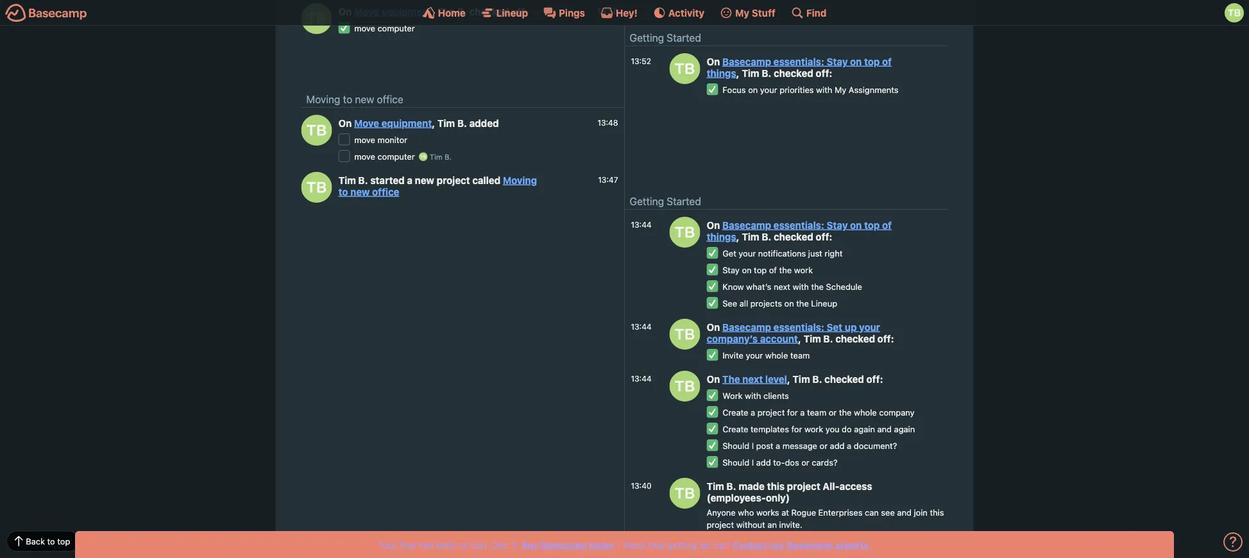 Task type: vqa. For each thing, say whether or not it's contained in the screenshot.
Create a project for a team or the whole company
yes



Task type: locate. For each thing, give the bounding box(es) containing it.
tim left started
[[338, 174, 356, 186]]

1 i from the top
[[752, 441, 754, 451]]

0 horizontal spatial lineup
[[496, 7, 528, 18]]

1 vertical spatial computer
[[378, 152, 415, 161]]

basecamp essentials: stay on top of things up priorities on the top right
[[707, 56, 892, 79]]

1 move computer from the top
[[354, 23, 415, 33]]

1 started from the top
[[667, 32, 701, 44]]

1 vertical spatial essentials:
[[774, 219, 824, 231]]

tim b. started a new project called
[[338, 174, 503, 186]]

1 vertical spatial moving to new office link
[[338, 174, 537, 197]]

moving inside 'moving to new office'
[[503, 174, 537, 186]]

3 13:44 element from the top
[[631, 374, 652, 383]]

work up know what's next with the schedule link
[[794, 265, 813, 275]]

1 basecamp essentials: stay on top of things from the top
[[707, 56, 892, 79]]

project
[[437, 174, 470, 186], [757, 408, 785, 417], [787, 481, 820, 492], [707, 520, 734, 530]]

13:47 element
[[598, 175, 618, 184]]

0 horizontal spatial whole
[[765, 350, 788, 360]]

2 vertical spatial move
[[354, 152, 375, 161]]

0 vertical spatial office
[[377, 93, 403, 106]]

1 vertical spatial office
[[372, 186, 399, 197]]

see
[[881, 507, 895, 517]]

the down know what's next with the schedule
[[796, 298, 809, 308]]

0 vertical spatial tim burton image
[[1225, 3, 1244, 22]]

new
[[355, 93, 374, 106], [415, 174, 434, 186], [350, 186, 370, 197]]

2 13:44 element from the top
[[631, 322, 652, 331]]

should for should i post a message or add a document?
[[723, 441, 749, 451]]

assignments
[[849, 85, 899, 94]]

new for the bottommost moving to new office link
[[350, 186, 370, 197]]

equipment for ,       tim b. added
[[381, 117, 432, 129]]

0 vertical spatial moving
[[306, 93, 340, 106]]

0 vertical spatial add
[[830, 441, 845, 451]]

switch accounts image
[[5, 3, 87, 23]]

1 vertical spatial moving to new office
[[338, 174, 537, 197]]

create for create templates for work you do again and again
[[723, 424, 748, 434]]

2 basecamp essentials: stay on top of things from the top
[[707, 219, 892, 242]]

or up you
[[829, 408, 837, 417]]

move equipment link left home
[[354, 6, 432, 17]]

stay for with
[[827, 56, 848, 67]]

1 horizontal spatial next
[[774, 282, 790, 291]]

1 vertical spatial move
[[354, 135, 375, 145]]

13:40
[[631, 481, 651, 490]]

1 vertical spatial getting started link
[[630, 195, 701, 208]]

your right invite
[[746, 350, 763, 360]]

off:
[[511, 6, 528, 17], [816, 67, 832, 79], [816, 231, 832, 242], [877, 333, 894, 344], [867, 373, 883, 385]]

see all projects on the lineup link
[[723, 298, 837, 308]]

1 vertical spatial getting
[[630, 195, 664, 208]]

2 move equipment link from the top
[[354, 117, 432, 129]]

,       tim b. checked off: up the get your notifications just right link
[[736, 231, 832, 242]]

1 horizontal spatial or
[[820, 441, 828, 451]]

0 vertical spatial of
[[882, 56, 892, 67]]

basecamp inside basecamp essentials: set up your company's account
[[722, 321, 771, 333]]

2 move from the top
[[354, 135, 375, 145]]

,       tim b. checked off: down "up"
[[798, 333, 894, 344]]

2 vertical spatial with
[[745, 391, 761, 400]]

2 move computer link from the top
[[354, 152, 415, 161]]

b. left lineup link
[[457, 6, 467, 17]]

or for cards?
[[801, 458, 810, 467]]

the next level link
[[722, 373, 787, 385]]

essentials: inside basecamp essentials: set up your company's account
[[774, 321, 824, 333]]

2 should from the top
[[723, 458, 749, 467]]

work up should i post a message or add a document? link
[[804, 424, 823, 434]]

tim burton image
[[1225, 3, 1244, 22], [669, 217, 700, 248]]

i up made
[[752, 458, 754, 467]]

should left the post
[[723, 441, 749, 451]]

stay up focus on your priorities with my assignments link at the top
[[827, 56, 848, 67]]

2 vertical spatial 13:44 element
[[631, 374, 652, 383]]

1 horizontal spatial moving
[[503, 174, 537, 186]]

equipment up 'monitor'
[[381, 117, 432, 129]]

0 vertical spatial for
[[787, 408, 798, 417]]

1 vertical spatial this
[[930, 507, 944, 517]]

2 move from the top
[[354, 117, 379, 129]]

basecamp essentials: stay on top of things link up just on the right of page
[[707, 219, 892, 242]]

create for create a project for a team or the whole company
[[723, 408, 748, 417]]

essentials: up account
[[774, 321, 824, 333]]

for down clients
[[787, 408, 798, 417]]

on up the assignments
[[850, 56, 862, 67]]

0 vertical spatial or
[[829, 408, 837, 417]]

2 vertical spatial to
[[47, 536, 55, 546]]

things
[[707, 67, 736, 79], [707, 231, 736, 242]]

a right the post
[[776, 441, 780, 451]]

clients
[[763, 391, 789, 400]]

project up the templates
[[757, 408, 785, 417]]

1 move computer link from the top
[[354, 23, 415, 33]]

checked up priorities on the top right
[[774, 67, 813, 79]]

getting started for get
[[630, 195, 701, 208]]

i for post
[[752, 441, 754, 451]]

1 vertical spatial basecamp essentials: stay on top of things link
[[707, 219, 892, 242]]

hey! button
[[600, 6, 638, 19]]

moving to new office up the move monitor link
[[306, 93, 403, 106]]

b. up create a project for a team or the whole company link
[[812, 373, 822, 385]]

0 vertical spatial next
[[774, 282, 790, 291]]

started for focus on your priorities with my assignments
[[667, 32, 701, 44]]

,       tim b. checked off: up priorities on the top right
[[736, 67, 832, 79]]

checked for focus on your priorities with my assignments
[[774, 67, 813, 79]]

0 vertical spatial create
[[723, 408, 748, 417]]

1 should from the top
[[723, 441, 749, 451]]

b. up tim b. started a new project called
[[445, 153, 452, 161]]

1 horizontal spatial lineup
[[811, 298, 837, 308]]

tim b. made this project all-access (employees-only)
[[707, 481, 872, 503]]

1 horizontal spatial this
[[930, 507, 944, 517]]

work with clients
[[723, 391, 789, 400]]

should up made
[[723, 458, 749, 467]]

new inside 'moving to new office'
[[350, 186, 370, 197]]

move monitor link
[[354, 135, 407, 145]]

on right focus
[[748, 85, 758, 94]]

get
[[723, 248, 736, 258]]

1 13:44 from the top
[[631, 220, 652, 229]]

13:44 element
[[631, 220, 652, 229], [631, 322, 652, 331], [631, 374, 652, 383]]

moving to new office link up the move monitor link
[[306, 93, 403, 106]]

top
[[864, 56, 880, 67], [864, 219, 880, 231], [754, 265, 767, 275], [57, 536, 70, 546]]

tim inside tim b. made this project all-access (employees-only)
[[707, 481, 724, 492]]

0 horizontal spatial my
[[735, 7, 749, 18]]

2 getting started link from the top
[[630, 195, 701, 208]]

0 vertical spatial move
[[354, 6, 379, 17]]

0 vertical spatial with
[[816, 85, 832, 94]]

0 vertical spatial this
[[767, 481, 785, 492]]

pings
[[559, 7, 585, 18]]

things up get
[[707, 231, 736, 242]]

next up see all projects on the lineup link
[[774, 282, 790, 291]]

1 vertical spatial 13:44 element
[[631, 322, 652, 331]]

2 things from the top
[[707, 231, 736, 242]]

0 vertical spatial 13:44
[[631, 220, 652, 229]]

2 getting started from the top
[[630, 195, 701, 208]]

move equipment link for ,       tim b. added
[[354, 117, 432, 129]]

stay on top of the work link
[[723, 265, 813, 275]]

0 vertical spatial move equipment link
[[354, 6, 432, 17]]

moving
[[306, 93, 340, 106], [503, 174, 537, 186]]

0 horizontal spatial add
[[756, 458, 771, 467]]

office up on move equipment ,       tim b. added
[[377, 93, 403, 106]]

0 vertical spatial ,       tim b. checked off:
[[736, 67, 832, 79]]

lineup link
[[481, 6, 528, 19]]

1 again from the left
[[854, 424, 875, 434]]

invite your whole team
[[723, 350, 810, 360]]

with right priorities on the top right
[[816, 85, 832, 94]]

or for add
[[820, 441, 828, 451]]

equipment left home
[[381, 6, 432, 17]]

2 i from the top
[[752, 458, 754, 467]]

next
[[774, 282, 790, 291], [742, 373, 763, 385]]

my left the assignments
[[835, 85, 846, 94]]

next up work with clients
[[742, 373, 763, 385]]

1 vertical spatial team
[[807, 408, 826, 417]]

of for focus on your priorities with my assignments
[[882, 56, 892, 67]]

0 vertical spatial getting started
[[630, 32, 701, 44]]

0 vertical spatial should
[[723, 441, 749, 451]]

1 vertical spatial move
[[354, 117, 379, 129]]

1 vertical spatial tim burton image
[[669, 217, 700, 248]]

0 vertical spatial stay
[[827, 56, 848, 67]]

1 horizontal spatial whole
[[854, 408, 877, 417]]

and inside the "anyone who works at rogue enterprises can see and join this project without an invite."
[[897, 507, 912, 517]]

works
[[756, 507, 779, 517]]

move computer down move monitor
[[354, 152, 415, 161]]

again down company
[[894, 424, 915, 434]]

i
[[752, 441, 754, 451], [752, 458, 754, 467]]

and up document?
[[877, 424, 892, 434]]

tim
[[437, 6, 455, 17], [742, 67, 759, 79], [437, 117, 455, 129], [430, 153, 443, 161], [338, 174, 356, 186], [742, 231, 759, 242], [804, 333, 821, 344], [793, 373, 810, 385], [707, 481, 724, 492]]

and left join
[[897, 507, 912, 517]]

lineup left 'pings' dropdown button
[[496, 7, 528, 18]]

a
[[407, 174, 413, 186], [751, 408, 755, 417], [800, 408, 805, 417], [776, 441, 780, 451], [847, 441, 852, 451]]

checked up create a project for a team or the whole company
[[825, 373, 864, 385]]

move
[[354, 6, 379, 17], [354, 117, 379, 129]]

2 create from the top
[[723, 424, 748, 434]]

basecamp essentials: stay on top of things link up priorities on the top right
[[707, 56, 892, 79]]

stay down get
[[723, 265, 740, 275]]

stay
[[827, 56, 848, 67], [827, 219, 848, 231], [723, 265, 740, 275]]

getting for focus on your priorities with my assignments
[[630, 32, 664, 44]]

1 horizontal spatial tim burton image
[[1225, 3, 1244, 22]]

enterprises
[[818, 507, 863, 517]]

move equipment link for ,       tim b. checked off:
[[354, 6, 432, 17]]

tim up (employees-
[[707, 481, 724, 492]]

1 vertical spatial move computer
[[354, 152, 415, 161]]

on left sun,
[[459, 540, 469, 550]]

add
[[830, 441, 845, 451], [756, 458, 771, 467]]

1 horizontal spatial and
[[897, 507, 912, 517]]

next for level
[[742, 373, 763, 385]]

new down move monitor
[[350, 186, 370, 197]]

1 move from the top
[[354, 6, 379, 17]]

0 vertical spatial things
[[707, 67, 736, 79]]

1 vertical spatial move computer link
[[354, 152, 415, 161]]

right
[[825, 248, 843, 258]]

0 vertical spatial getting
[[630, 32, 664, 44]]

lineup
[[496, 7, 528, 18], [811, 298, 837, 308]]

sun,
[[471, 540, 490, 550]]

move
[[354, 23, 375, 33], [354, 135, 375, 145], [354, 152, 375, 161]]

stay for right
[[827, 219, 848, 231]]

2 vertical spatial ,       tim b. checked off:
[[798, 333, 894, 344]]

1 horizontal spatial again
[[894, 424, 915, 434]]

b. left started
[[358, 174, 368, 186]]

with up see all projects on the lineup link
[[793, 282, 809, 291]]

computer for first move computer link from the bottom of the page
[[378, 152, 415, 161]]

join
[[914, 507, 928, 517]]

create a project for a team or the whole company link
[[723, 408, 915, 417]]

1 create from the top
[[723, 408, 748, 417]]

0 vertical spatial started
[[667, 32, 701, 44]]

2 again from the left
[[894, 424, 915, 434]]

computer down 'monitor'
[[378, 152, 415, 161]]

team
[[790, 350, 810, 360], [807, 408, 826, 417]]

top inside button
[[57, 536, 70, 546]]

1 vertical spatial things
[[707, 231, 736, 242]]

the left the schedule
[[811, 282, 824, 291]]

tim burton image for ,       tim b. checked off: move equipment link
[[301, 3, 332, 34]]

equipment for ,       tim b. checked off:
[[381, 6, 432, 17]]

tim burton image
[[301, 3, 332, 34], [669, 53, 700, 84], [301, 115, 332, 146], [419, 152, 428, 161], [301, 172, 332, 203], [669, 319, 700, 350], [669, 371, 700, 402], [669, 478, 700, 509]]

move for on move equipment ,       tim b. added
[[354, 135, 375, 145]]

project down anyone
[[707, 520, 734, 530]]

office for the bottommost moving to new office link
[[372, 186, 399, 197]]

0 horizontal spatial with
[[745, 391, 761, 400]]

1 getting from the top
[[630, 32, 664, 44]]

tim right level
[[793, 373, 810, 385]]

basecamp essentials: stay on top of things link
[[707, 56, 892, 79], [707, 219, 892, 242]]

1 move equipment link from the top
[[354, 6, 432, 17]]

0 vertical spatial moving to new office link
[[306, 93, 403, 106]]

1 vertical spatial with
[[793, 282, 809, 291]]

basecamp up focus
[[722, 56, 771, 67]]

1 vertical spatial getting started
[[630, 195, 701, 208]]

to inside 'moving to new office'
[[338, 186, 348, 197]]

moving to new office link down tim b.
[[338, 174, 537, 197]]

1 move from the top
[[354, 23, 375, 33]]

contact
[[732, 540, 767, 550]]

on up what's
[[742, 265, 752, 275]]

2 vertical spatial stay
[[723, 265, 740, 275]]

getting started link for focus on your priorities with my assignments
[[630, 32, 701, 44]]

1 13:44 element from the top
[[631, 220, 652, 229]]

lineup inside main element
[[496, 7, 528, 18]]

1 essentials: from the top
[[774, 56, 824, 67]]

activity link
[[653, 6, 704, 19]]

2 computer from the top
[[378, 152, 415, 161]]

work
[[794, 265, 813, 275], [804, 424, 823, 434]]

basecamp for invite
[[722, 321, 771, 333]]

1 things from the top
[[707, 67, 736, 79]]

0 vertical spatial essentials:
[[774, 56, 824, 67]]

1 vertical spatial and
[[897, 507, 912, 517]]

2 vertical spatial essentials:
[[774, 321, 824, 333]]

1 computer from the top
[[378, 23, 415, 33]]

1 vertical spatial started
[[667, 195, 701, 208]]

1 vertical spatial next
[[742, 373, 763, 385]]

2 started from the top
[[667, 195, 701, 208]]

2 equipment from the top
[[381, 117, 432, 129]]

basecamp down invite.
[[787, 540, 833, 550]]

team up create templates for work you do again and again link at right bottom
[[807, 408, 826, 417]]

basecamp essentials: stay on top of things up just on the right of page
[[707, 219, 892, 242]]

1 vertical spatial create
[[723, 424, 748, 434]]

stay up right
[[827, 219, 848, 231]]

basecamp essentials: stay on top of things
[[707, 56, 892, 79], [707, 219, 892, 242]]

with down the next level link
[[745, 391, 761, 400]]

essentials: for just
[[774, 219, 824, 231]]

should
[[723, 441, 749, 451], [723, 458, 749, 467]]

add left to- at the right bottom of page
[[756, 458, 771, 467]]

1 equipment from the top
[[381, 6, 432, 17]]

the down get your notifications just right in the right top of the page
[[779, 265, 792, 275]]

office inside 'moving to new office'
[[372, 186, 399, 197]]

1 vertical spatial should
[[723, 458, 749, 467]]

basecamp essentials: stay on top of things link for priorities
[[707, 56, 892, 79]]

b. up (employees-
[[727, 481, 736, 492]]

computer down 'on move equipment ,       tim b. checked off:'
[[378, 23, 415, 33]]

1 basecamp essentials: stay on top of things link from the top
[[707, 56, 892, 79]]

getting started link
[[630, 32, 701, 44], [630, 195, 701, 208]]

1 getting started from the top
[[630, 32, 701, 44]]

on down know what's next with the schedule link
[[784, 298, 794, 308]]

on the next level ,       tim b. checked off:
[[707, 373, 883, 385]]

1 vertical spatial add
[[756, 458, 771, 467]]

0 horizontal spatial again
[[854, 424, 875, 434]]

basecamp essentials: stay on top of things link for just
[[707, 219, 892, 242]]

3 essentials: from the top
[[774, 321, 824, 333]]

2 move computer from the top
[[354, 152, 415, 161]]

1 vertical spatial or
[[820, 441, 828, 451]]

new up the move monitor link
[[355, 93, 374, 106]]

0 vertical spatial 13:44 element
[[631, 220, 652, 229]]

add down you
[[830, 441, 845, 451]]

of
[[882, 56, 892, 67], [882, 219, 892, 231], [769, 265, 777, 275]]

invite
[[723, 350, 743, 360]]

should i post a message or add a document?
[[723, 441, 897, 451]]

a right started
[[407, 174, 413, 186]]

2 13:44 from the top
[[631, 322, 652, 331]]

2 basecamp essentials: stay on top of things link from the top
[[707, 219, 892, 242]]

2 getting from the top
[[630, 195, 664, 208]]

stuff
[[752, 7, 776, 18]]

3 move from the top
[[354, 152, 375, 161]]

0 horizontal spatial and
[[877, 424, 892, 434]]

,       tim b. checked off:
[[736, 67, 832, 79], [736, 231, 832, 242], [798, 333, 894, 344]]

a up create templates for work you do again and again
[[800, 408, 805, 417]]

1 getting started link from the top
[[630, 32, 701, 44]]

i left the post
[[752, 441, 754, 451]]

0 vertical spatial my
[[735, 7, 749, 18]]

checked up the get your notifications just right link
[[774, 231, 813, 242]]

i for add
[[752, 458, 754, 467]]

0 vertical spatial equipment
[[381, 6, 432, 17]]

1 vertical spatial to
[[338, 186, 348, 197]]

1 vertical spatial 13:44
[[631, 322, 652, 331]]

on move equipment ,       tim b. added
[[338, 117, 499, 129]]

all
[[740, 298, 748, 308]]

company
[[879, 408, 915, 417]]

contact our basecamp experts link
[[732, 540, 869, 550]]

for up message
[[791, 424, 802, 434]]

b. inside tim b. made this project all-access (employees-only)
[[727, 481, 736, 492]]

focus
[[723, 85, 746, 94]]

1 vertical spatial moving
[[503, 174, 537, 186]]

office
[[377, 93, 403, 106], [372, 186, 399, 197]]

move computer link down move monitor
[[354, 152, 415, 161]]

0 vertical spatial basecamp essentials: stay on top of things link
[[707, 56, 892, 79]]

13:48 element
[[598, 118, 618, 127]]

moving to new office link
[[306, 93, 403, 106], [338, 174, 537, 197]]

0 vertical spatial move computer link
[[354, 23, 415, 33]]

move computer link down 'on move equipment ,       tim b. checked off:'
[[354, 23, 415, 33]]

whole down account
[[765, 350, 788, 360]]

up
[[845, 321, 857, 333]]

0 vertical spatial team
[[790, 350, 810, 360]]

0 vertical spatial computer
[[378, 23, 415, 33]]

0 vertical spatial i
[[752, 441, 754, 451]]

again right the do
[[854, 424, 875, 434]]

2 vertical spatial or
[[801, 458, 810, 467]]

project down tim b.
[[437, 174, 470, 186]]

do
[[842, 424, 852, 434]]

message
[[783, 441, 817, 451]]

13:48
[[598, 118, 618, 127]]

get your notifications just right link
[[723, 248, 843, 258]]

checked down "up"
[[835, 333, 875, 344]]

find
[[806, 7, 827, 18]]

13:52 element
[[631, 57, 651, 66]]

create
[[723, 408, 748, 417], [723, 424, 748, 434]]

2 essentials: from the top
[[774, 219, 824, 231]]

move computer down 'on move equipment ,       tim b. checked off:'
[[354, 23, 415, 33]]

0 vertical spatial move computer
[[354, 23, 415, 33]]

b. down set
[[823, 333, 833, 344]]

on
[[850, 56, 862, 67], [748, 85, 758, 94], [850, 219, 862, 231], [742, 265, 752, 275], [784, 298, 794, 308], [459, 540, 469, 550]]

1 vertical spatial basecamp essentials: stay on top of things
[[707, 219, 892, 242]]

0 vertical spatial to
[[343, 93, 352, 106]]

1 horizontal spatial my
[[835, 85, 846, 94]]

basecamp up get
[[722, 219, 771, 231]]

on
[[338, 6, 352, 17], [707, 56, 722, 67], [338, 117, 352, 129], [707, 219, 722, 231], [707, 321, 722, 333], [707, 373, 720, 385]]

1 vertical spatial equipment
[[381, 117, 432, 129]]



Task type: describe. For each thing, give the bounding box(es) containing it.
13:44 element for basecamp essentials: stay on top of things
[[631, 220, 652, 229]]

this inside tim b. made this project all-access (employees-only)
[[767, 481, 785, 492]]

focus on your priorities with my assignments
[[723, 85, 899, 94]]

monitor
[[378, 135, 407, 145]]

added
[[469, 117, 499, 129]]

ends
[[436, 540, 456, 550]]

checked right home
[[469, 6, 509, 17]]

basecamp right buy
[[541, 540, 587, 550]]

office for the topmost moving to new office link
[[377, 93, 403, 106]]

create templates for work you do again and again
[[723, 424, 915, 434]]

our
[[770, 540, 784, 550]]

basecamp essentials: stay on top of things for just
[[707, 219, 892, 242]]

the for work
[[779, 265, 792, 275]]

,       tim b. checked off: for just
[[736, 231, 832, 242]]

0 vertical spatial moving to new office
[[306, 93, 403, 106]]

on up the schedule
[[850, 219, 862, 231]]

work with clients link
[[723, 391, 789, 400]]

should for should i add to-dos or cards?
[[723, 458, 749, 467]]

home link
[[423, 6, 466, 19]]

tim up focus
[[742, 67, 759, 79]]

this inside the "anyone who works at rogue enterprises can see and join this project without an invite."
[[930, 507, 944, 517]]

templates
[[751, 424, 789, 434]]

should i add to-dos or cards?
[[723, 458, 838, 467]]

13:44 for basecamp essentials: stay on top of things
[[631, 220, 652, 229]]

just
[[808, 248, 822, 258]]

can
[[865, 507, 879, 517]]

at
[[782, 507, 789, 517]]

tim burton image inside main element
[[1225, 3, 1244, 22]]

your left priorities on the top right
[[760, 85, 777, 94]]

invite.
[[779, 520, 802, 530]]

basecamp essentials: set up your company's account link
[[707, 321, 880, 344]]

tim up notifications
[[742, 231, 759, 242]]

getting started link for get your notifications just right
[[630, 195, 701, 208]]

tim burton image for basecamp essentials: stay on top of things 'link' for priorities
[[669, 53, 700, 84]]

find button
[[791, 6, 827, 19]]

move computer for first move computer link from the bottom of the page
[[354, 152, 415, 161]]

set
[[699, 540, 712, 550]]

move for on move equipment ,       tim b. added
[[354, 117, 379, 129]]

my stuff
[[735, 7, 776, 18]]

on move equipment ,       tim b. checked off:
[[338, 6, 528, 17]]

off: for focus on your priorities with my assignments
[[816, 67, 832, 79]]

my stuff button
[[720, 6, 776, 19]]

stay on top of the work
[[723, 265, 813, 275]]

move for on move equipment ,       tim b. checked off:
[[354, 6, 379, 17]]

work
[[723, 391, 743, 400]]

buy
[[521, 540, 538, 550]]

off: for get your notifications just right
[[816, 231, 832, 242]]

your
[[378, 540, 397, 550]]

trial
[[418, 540, 434, 550]]

, left home
[[432, 6, 435, 17]]

tim burton image for the bottommost moving to new office link
[[301, 172, 332, 203]]

should i add to-dos or cards? link
[[723, 458, 838, 467]]

project inside tim b. made this project all-access (employees-only)
[[787, 481, 820, 492]]

your free trial ends on sun, dec  3. buy basecamp today • need help getting set up? contact our basecamp experts .
[[378, 540, 871, 550]]

checked for invite your whole team
[[835, 333, 875, 344]]

the for lineup
[[796, 298, 809, 308]]

tim b.
[[428, 153, 452, 161]]

all-
[[823, 481, 840, 492]]

essentials: for team
[[774, 321, 824, 333]]

2 horizontal spatial with
[[816, 85, 832, 94]]

you
[[826, 424, 840, 434]]

level
[[765, 373, 787, 385]]

schedule
[[826, 282, 862, 291]]

move for on move equipment ,       tim b. checked off:
[[354, 23, 375, 33]]

tim burton image for move equipment link corresponding to ,       tim b. added
[[301, 115, 332, 146]]

create a project for a team or the whole company
[[723, 408, 915, 417]]

the for schedule
[[811, 282, 824, 291]]

main element
[[0, 0, 1249, 26]]

a down the do
[[847, 441, 852, 451]]

see
[[723, 298, 737, 308]]

getting
[[668, 540, 697, 550]]

new for the topmost moving to new office link
[[355, 93, 374, 106]]

0 vertical spatial and
[[877, 424, 892, 434]]

need
[[623, 540, 645, 550]]

invite your whole team link
[[723, 350, 810, 360]]

tim burton image for the next level link
[[669, 371, 700, 402]]

getting started for focus
[[630, 32, 701, 44]]

should i post a message or add a document? link
[[723, 441, 897, 451]]

off: for invite your whole team
[[877, 333, 894, 344]]

13:44 element for basecamp essentials: set up your company's account
[[631, 322, 652, 331]]

tim burton image for basecamp essentials: set up your company's account link
[[669, 319, 700, 350]]

move monitor
[[354, 135, 407, 145]]

1 vertical spatial work
[[804, 424, 823, 434]]

see all projects on the lineup
[[723, 298, 837, 308]]

0 vertical spatial work
[[794, 265, 813, 275]]

hey!
[[616, 7, 638, 18]]

back to top
[[26, 536, 70, 546]]

1 vertical spatial for
[[791, 424, 802, 434]]

move computer for 2nd move computer link from the bottom
[[354, 23, 415, 33]]

1 vertical spatial my
[[835, 85, 846, 94]]

13:58 element
[[598, 7, 618, 16]]

projects
[[750, 298, 782, 308]]

tim up tim b.
[[437, 117, 455, 129]]

made
[[739, 481, 765, 492]]

checked for get your notifications just right
[[774, 231, 813, 242]]

create templates for work you do again and again link
[[723, 424, 915, 434]]

free
[[399, 540, 416, 550]]

next for with
[[774, 282, 790, 291]]

b. up notifications
[[762, 231, 771, 242]]

a down work with clients
[[751, 408, 755, 417]]

essentials: for priorities
[[774, 56, 824, 67]]

your right get
[[739, 248, 756, 258]]

, up get
[[736, 231, 739, 242]]

an
[[768, 520, 777, 530]]

back
[[26, 536, 45, 546]]

tim right account
[[804, 333, 821, 344]]

basecamp essentials: set up your company's account
[[707, 321, 880, 344]]

b. up focus on your priorities with my assignments link at the top
[[762, 67, 771, 79]]

,       tim b. checked off: for priorities
[[736, 67, 832, 79]]

13:44 for basecamp essentials: set up your company's account
[[631, 322, 652, 331]]

, up "invite your whole team" link
[[798, 333, 801, 344]]

3.
[[511, 540, 519, 550]]

1 vertical spatial whole
[[854, 408, 877, 417]]

13:40 element
[[631, 481, 651, 490]]

to inside back to top button
[[47, 536, 55, 546]]

(employees-
[[707, 492, 766, 503]]

my inside popup button
[[735, 7, 749, 18]]

your inside basecamp essentials: set up your company's account
[[859, 321, 880, 333]]

anyone
[[707, 507, 736, 517]]

document?
[[854, 441, 897, 451]]

things for focus on your priorities with my assignments
[[707, 67, 736, 79]]

13:52
[[631, 57, 651, 66]]

dec
[[492, 540, 509, 550]]

only)
[[766, 492, 790, 503]]

priorities
[[780, 85, 814, 94]]

post
[[756, 441, 773, 451]]

,       tim b. checked off: for team
[[798, 333, 894, 344]]

1 vertical spatial lineup
[[811, 298, 837, 308]]

things for get your notifications just right
[[707, 231, 736, 242]]

basecamp for get
[[722, 219, 771, 231]]

know what's next with the schedule link
[[723, 282, 862, 291]]

, up tim b.
[[432, 117, 435, 129]]

pings button
[[543, 6, 585, 19]]

2 horizontal spatial or
[[829, 408, 837, 417]]

, up clients
[[787, 373, 790, 385]]

to-
[[773, 458, 785, 467]]

notifications
[[758, 248, 806, 258]]

1 horizontal spatial add
[[830, 441, 845, 451]]

•
[[616, 540, 621, 550]]

0 horizontal spatial tim burton image
[[669, 217, 700, 248]]

computer for 2nd move computer link from the bottom
[[378, 23, 415, 33]]

dos
[[785, 458, 799, 467]]

today
[[589, 540, 614, 550]]

back to top button
[[6, 531, 79, 552]]

started
[[370, 174, 405, 186]]

of for get your notifications just right
[[882, 219, 892, 231]]

the up the do
[[839, 408, 852, 417]]

0 horizontal spatial moving
[[306, 93, 340, 106]]

2 vertical spatial of
[[769, 265, 777, 275]]

13:47
[[598, 175, 618, 184]]

0 vertical spatial whole
[[765, 350, 788, 360]]

buy basecamp today link
[[521, 540, 614, 550]]

1 horizontal spatial with
[[793, 282, 809, 291]]

.
[[869, 540, 871, 550]]

activity
[[668, 7, 704, 18]]

b. left added
[[457, 117, 467, 129]]

get your notifications just right
[[723, 248, 843, 258]]

home
[[438, 7, 466, 18]]

without
[[736, 520, 765, 530]]

basecamp for focus
[[722, 56, 771, 67]]

getting for get your notifications just right
[[630, 195, 664, 208]]

new down tim b.
[[415, 174, 434, 186]]

basecamp essentials: stay on top of things for priorities
[[707, 56, 892, 79]]

tim up tim b. started a new project called
[[430, 153, 443, 161]]

who
[[738, 507, 754, 517]]

help
[[647, 540, 665, 550]]

3 13:44 from the top
[[631, 374, 652, 383]]

started for get your notifications just right
[[667, 195, 701, 208]]

up?
[[715, 540, 730, 550]]

, up focus
[[736, 67, 739, 79]]

project inside the "anyone who works at rogue enterprises can see and join this project without an invite."
[[707, 520, 734, 530]]

tim left lineup link
[[437, 6, 455, 17]]



